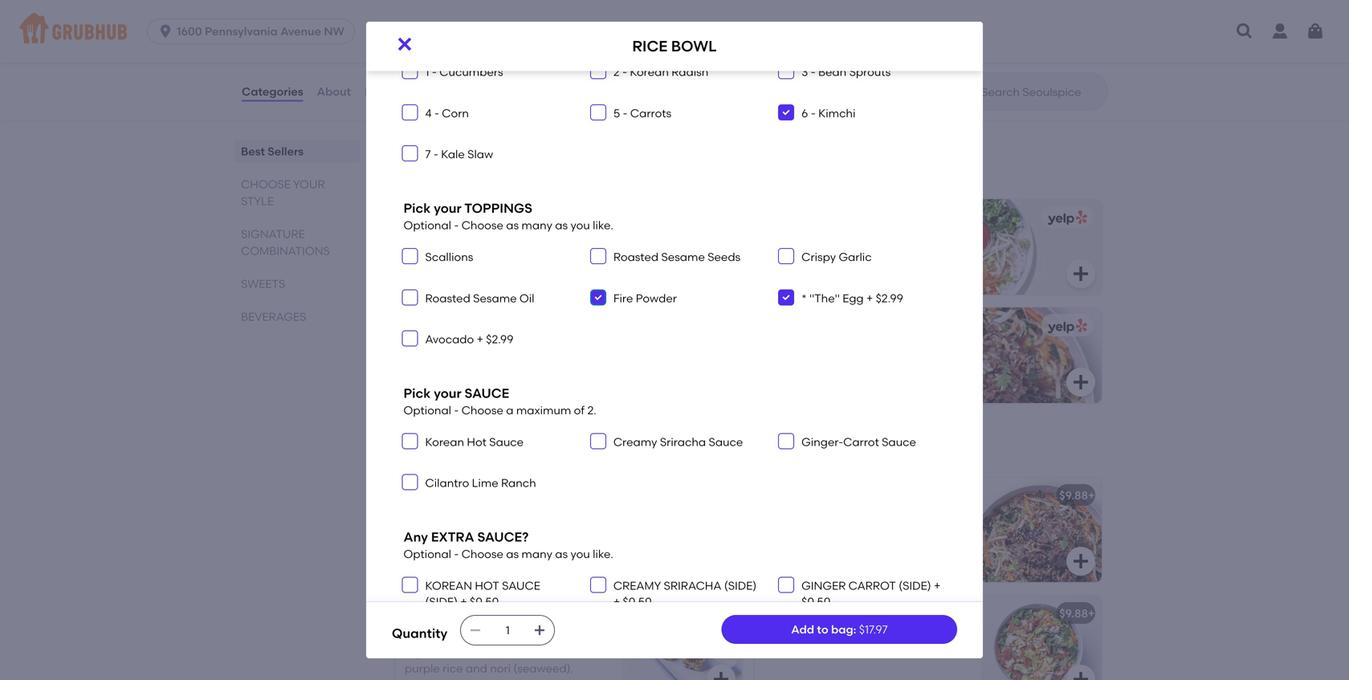 Task type: vqa. For each thing, say whether or not it's contained in the screenshot.
TODAY
no



Task type: describe. For each thing, give the bounding box(es) containing it.
(side) inside korean hot sauce (side)
[[425, 595, 458, 609]]

avenue
[[280, 24, 321, 38]]

1 horizontal spatial best sellers
[[392, 148, 489, 169]]

$5 off offer valid on first orders of $25 or more.
[[408, 40, 576, 89]]

your for sauce
[[434, 386, 462, 401]]

creamy sriracha sauce
[[614, 435, 743, 449]]

1 horizontal spatial bowl
[[671, 37, 717, 55]]

scallions
[[425, 250, 473, 264]]

sauce for creamy sriracha sauce
[[709, 435, 743, 449]]

noodles
[[765, 531, 808, 545]]

slaw
[[468, 148, 493, 161]]

radish
[[672, 65, 709, 79]]

like. for pick your toppings
[[593, 219, 614, 232]]

signature combinations
[[241, 227, 330, 258]]

reviews
[[365, 85, 409, 98]]

beverages
[[241, 310, 306, 324]]

+ inside creamy sriracha (side) + $0.50
[[614, 595, 620, 609]]

$9.88 for korean-style burrito!  your choice of ingredients wrapped in white or purple rice and nori (seaweed).
[[700, 607, 729, 620]]

potato
[[765, 547, 802, 561]]

svg image for crispy garlic
[[782, 251, 791, 261]]

2
[[614, 65, 620, 79]]

valid for $10 off
[[728, 59, 754, 73]]

choose for toppings
[[462, 219, 504, 232]]

marinade.
[[810, 580, 866, 593]]

2 - korean radish
[[614, 65, 709, 79]]

6 - kimchi
[[802, 106, 856, 120]]

of inside pick your sauce optional - choose a maximum of 2.
[[574, 404, 585, 417]]

bean
[[818, 65, 847, 79]]

free
[[919, 515, 941, 528]]

cilantro
[[425, 476, 469, 490]]

2 yelp image from the top
[[1045, 319, 1088, 334]]

0 horizontal spatial rice
[[405, 492, 432, 506]]

$15.98
[[839, 261, 872, 275]]

2.
[[588, 404, 597, 417]]

roasted for roasted sesame oil
[[425, 291, 471, 305]]

more. for first
[[422, 75, 453, 89]]

grade
[[530, 515, 563, 528]]

1 horizontal spatial rice
[[632, 37, 668, 55]]

salad image
[[982, 596, 1102, 680]]

0 horizontal spatial choose
[[241, 178, 291, 191]]

carrot
[[843, 435, 879, 449]]

(japchae)
[[810, 531, 864, 545]]

svg image for ginger-carrot sauce
[[782, 436, 791, 446]]

roasted for roasted sesame seeds
[[614, 250, 659, 264]]

burrito!
[[476, 629, 516, 643]]

your for toppings
[[434, 201, 462, 216]]

and inside 'korean-style burrito!  your choice of ingredients wrapped in white or purple rice and nori (seaweed).'
[[466, 662, 487, 676]]

gluten-
[[880, 515, 919, 528]]

off for $5 off
[[423, 40, 438, 53]]

optional for pick your sauce
[[404, 404, 451, 417]]

your for veggies
[[434, 15, 462, 31]]

lettuce.
[[765, 646, 806, 659]]

optional for pick your toppings
[[404, 219, 451, 232]]

bag:
[[831, 623, 857, 636]]

optional for pick your veggies
[[404, 34, 451, 47]]

crispy garlic
[[802, 250, 872, 264]]

starch,
[[805, 547, 842, 561]]

sauce for hot
[[502, 579, 540, 593]]

with
[[883, 547, 906, 561]]

first
[[484, 59, 504, 73]]

pick your veggies optional - choose as many as you like.
[[404, 15, 614, 47]]

crisp
[[854, 629, 880, 643]]

- inside pick your sauce optional - choose a maximum of 2.
[[454, 404, 459, 417]]

svg image for scallions
[[405, 251, 415, 261]]

1 vertical spatial your
[[471, 440, 521, 461]]

chewy
[[765, 515, 802, 528]]

0 horizontal spatial rice bowl
[[405, 492, 469, 506]]

offer for $10
[[697, 59, 725, 73]]

add to bag: $17.97
[[791, 623, 888, 636]]

1 vertical spatial style
[[525, 440, 578, 461]]

1600 pennsylvania avenue nw button
[[147, 18, 361, 44]]

toppings
[[464, 201, 532, 216]]

and up (japchae)
[[805, 515, 827, 528]]

main navigation navigation
[[0, 0, 1349, 63]]

style
[[449, 629, 473, 643]]

purple inside perfectly cooked sushi-grade white or purple rice.
[[419, 531, 454, 545]]

1 horizontal spatial sellers
[[433, 148, 489, 169]]

pick for pick your veggies
[[404, 15, 431, 31]]

pick your sauce optional - choose a maximum of 2.
[[404, 386, 597, 417]]

corn
[[442, 106, 469, 120]]

orders for qualifying
[[829, 59, 864, 73]]

avocado + $2.99
[[425, 333, 514, 346]]

or inside perfectly cooked sushi-grade white or purple rice.
[[405, 531, 416, 545]]

tossed
[[845, 547, 881, 561]]

or inside $10 off offer valid on qualifying orders of $50 or more.
[[733, 75, 744, 89]]

korean-style burrito!  your choice of ingredients wrapped in white or purple rice and nori (seaweed).
[[405, 629, 595, 676]]

6
[[802, 106, 808, 120]]

roasted sesame seeds
[[614, 250, 741, 264]]

rice
[[443, 662, 463, 676]]

5
[[614, 106, 620, 120]]

svg image for avocado
[[405, 334, 415, 343]]

many for veggies
[[522, 34, 553, 47]]

1 $0.50 from the left
[[470, 595, 499, 609]]

$9.88 for hearty kale and crisp iceberg lettuce.
[[1060, 607, 1088, 620]]

0 horizontal spatial bowl
[[434, 492, 469, 506]]

0 horizontal spatial korean
[[425, 435, 464, 449]]

promo image for offer valid on first orders of $25 or more.
[[601, 52, 660, 111]]

0 horizontal spatial sellers
[[268, 145, 304, 158]]

pick your toppings optional - choose as many as you like.
[[404, 201, 614, 232]]

soy-
[[887, 563, 910, 577]]

of inside $10 off offer valid on qualifying orders of $50 or more.
[[697, 75, 708, 89]]

oil
[[520, 291, 535, 305]]

see
[[408, 107, 428, 121]]

categories
[[242, 85, 303, 98]]

+ $0.50
[[458, 595, 499, 609]]

qualifying
[[773, 59, 827, 73]]

$10
[[697, 40, 715, 53]]

you for veggies
[[571, 34, 590, 47]]

nori
[[490, 662, 511, 676]]

roasted sesame oil
[[425, 291, 535, 305]]

cucumbers
[[440, 65, 503, 79]]

$10 off offer valid on qualifying orders of $50 or more.
[[697, 40, 864, 89]]

any
[[404, 529, 428, 545]]

- right '2'
[[623, 65, 627, 79]]

klassic $15.98
[[839, 242, 888, 275]]

maximum
[[516, 404, 571, 417]]

ginger-
[[802, 435, 843, 449]]

garlic
[[839, 250, 872, 264]]

sesame for oil
[[473, 291, 517, 305]]

(seaweed).
[[514, 662, 573, 676]]

optional for any extra sauce?
[[404, 547, 451, 561]]

sesame
[[765, 580, 807, 593]]

5 - carrots
[[614, 106, 672, 120]]

- right the 3 in the top right of the page
[[811, 65, 816, 79]]

veggies
[[465, 15, 522, 31]]

"the"
[[810, 291, 840, 305]]

0 horizontal spatial $2.99
[[486, 333, 514, 346]]

best left kale
[[392, 148, 429, 169]]

avocado
[[425, 333, 474, 346]]

wrapped
[[469, 646, 518, 659]]

crispy
[[802, 250, 836, 264]]

or inside 'korean-style burrito!  your choice of ingredients wrapped in white or purple rice and nori (seaweed).'
[[565, 646, 576, 659]]

ginger-carrot sauce
[[802, 435, 916, 449]]

creamy sriracha (side) + $0.50
[[614, 579, 757, 609]]

best left seller
[[414, 472, 435, 484]]

sesame for seeds
[[661, 250, 705, 264]]

promo image for offer valid on qualifying orders of $50 or more.
[[890, 52, 949, 111]]

Input item quantity number field
[[490, 616, 525, 645]]



Task type: locate. For each thing, give the bounding box(es) containing it.
hot
[[467, 435, 487, 449]]

choose down toppings
[[462, 219, 504, 232]]

(side) left the sesame
[[724, 579, 757, 593]]

rice bowl up the 2 - korean radish
[[632, 37, 717, 55]]

optional inside the any extra sauce? optional - choose as many as you like.
[[404, 547, 451, 561]]

off inside $5 off offer valid on first orders of $25 or more.
[[423, 40, 438, 53]]

sauce?
[[477, 529, 529, 545]]

0 vertical spatial choose
[[241, 178, 291, 191]]

yelp image
[[1045, 210, 1088, 226], [1045, 319, 1088, 334]]

of left $50
[[697, 75, 708, 89]]

0 horizontal spatial orders
[[507, 59, 541, 73]]

many inside pick your toppings optional - choose as many as you like.
[[522, 219, 553, 232]]

sesame left oil
[[473, 291, 517, 305]]

1 horizontal spatial (side)
[[724, 579, 757, 593]]

more. up see details
[[422, 75, 453, 89]]

0 vertical spatial a
[[506, 404, 514, 417]]

0 horizontal spatial choose your style
[[241, 178, 325, 208]]

like. inside pick your toppings optional - choose as many as you like.
[[593, 219, 614, 232]]

1 vertical spatial like.
[[593, 219, 614, 232]]

1 on from the left
[[467, 59, 481, 73]]

svg image for korean hot sauce
[[405, 436, 415, 446]]

3 - bean sprouts
[[802, 65, 891, 79]]

0 horizontal spatial off
[[423, 40, 438, 53]]

your left veggies
[[434, 15, 462, 31]]

many for sauce?
[[522, 547, 553, 561]]

noodles image
[[982, 478, 1102, 582]]

(side) for creamy sriracha (side)
[[724, 579, 757, 593]]

optional inside pick your sauce optional - choose a maximum of 2.
[[404, 404, 451, 417]]

1 vertical spatial white
[[533, 646, 562, 659]]

- up "1 - cucumbers"
[[454, 34, 459, 47]]

$0.50 down creamy
[[623, 595, 652, 609]]

4 - corn
[[425, 106, 469, 120]]

0 vertical spatial rice bowl
[[632, 37, 717, 55]]

2 you from the top
[[571, 219, 590, 232]]

2 optional from the top
[[404, 219, 451, 232]]

1 vertical spatial purple
[[405, 662, 440, 676]]

or left 1
[[408, 75, 419, 89]]

optional up 'scallions'
[[404, 219, 451, 232]]

$50
[[711, 75, 730, 89]]

3 choose from the top
[[462, 404, 504, 417]]

1 - cucumbers
[[425, 65, 503, 79]]

$2.99 down roasted sesame oil
[[486, 333, 514, 346]]

1 vertical spatial yelp image
[[1045, 319, 1088, 334]]

1 horizontal spatial valid
[[728, 59, 754, 73]]

0 vertical spatial bowl
[[671, 37, 717, 55]]

svg image
[[158, 23, 174, 39], [593, 66, 603, 76], [405, 108, 415, 117], [405, 149, 415, 158], [405, 251, 415, 261], [782, 251, 791, 261], [782, 293, 791, 302], [405, 334, 415, 343], [405, 436, 415, 446], [782, 436, 791, 446], [1072, 552, 1091, 571], [1072, 670, 1091, 680]]

bowl up radish
[[671, 37, 717, 55]]

choose down veggies
[[462, 34, 504, 47]]

many down toppings
[[522, 219, 553, 232]]

on for qualifying
[[756, 59, 770, 73]]

optional down any
[[404, 547, 451, 561]]

svg image for 1600 pennsylvania avenue nw
[[158, 23, 174, 39]]

lime
[[472, 476, 499, 490]]

1 orders from the left
[[507, 59, 541, 73]]

2 your from the top
[[434, 201, 462, 216]]

or inside $5 off offer valid on first orders of $25 or more.
[[408, 75, 419, 89]]

0 horizontal spatial white
[[533, 646, 562, 659]]

1 more. from the left
[[422, 75, 453, 89]]

0 vertical spatial you
[[571, 34, 590, 47]]

best down categories button
[[241, 145, 265, 158]]

like. for any extra sauce?
[[593, 547, 614, 561]]

and down potato on the right bottom of page
[[765, 563, 786, 577]]

and right the to
[[829, 629, 851, 643]]

0 horizontal spatial $0.50
[[470, 595, 499, 609]]

1 horizontal spatial choose
[[392, 440, 468, 461]]

3 many from the top
[[522, 547, 553, 561]]

1 horizontal spatial off
[[717, 40, 732, 53]]

7
[[425, 148, 431, 161]]

- inside pick your veggies optional - choose as many as you like.
[[454, 34, 459, 47]]

2 orders from the left
[[829, 59, 864, 73]]

in down your
[[521, 646, 530, 659]]

pick up '$5'
[[404, 15, 431, 31]]

perfectly
[[405, 515, 453, 528]]

from
[[902, 531, 928, 545]]

a left maximum
[[506, 404, 514, 417]]

you inside pick your veggies optional - choose as many as you like.
[[571, 34, 590, 47]]

2 vertical spatial like.
[[593, 547, 614, 561]]

hearty
[[765, 629, 802, 643]]

sesame left seeds
[[661, 250, 705, 264]]

1 vertical spatial sesame
[[473, 291, 517, 305]]

svg image for 2 - korean radish
[[593, 66, 603, 76]]

1 you from the top
[[571, 34, 590, 47]]

0 vertical spatial choose your style
[[241, 178, 325, 208]]

roasted down 'scallions'
[[425, 291, 471, 305]]

3 sauce from the left
[[882, 435, 916, 449]]

orders right the 3 in the top right of the page
[[829, 59, 864, 73]]

white inside perfectly cooked sushi-grade white or purple rice.
[[566, 515, 596, 528]]

2 horizontal spatial (side)
[[899, 579, 931, 593]]

sweet
[[930, 531, 962, 545]]

$0.50 for ginger carrot (side) + $0.50
[[802, 595, 831, 609]]

rice bowl down cilantro
[[405, 492, 469, 506]]

pick inside pick your veggies optional - choose as many as you like.
[[404, 15, 431, 31]]

offer for $5
[[408, 59, 436, 73]]

2 off from the left
[[717, 40, 732, 53]]

3 like. from the top
[[593, 547, 614, 561]]

hot
[[475, 579, 499, 593]]

sauce up 'hot'
[[465, 386, 509, 401]]

combinations
[[241, 244, 330, 258]]

or down perfectly
[[405, 531, 416, 545]]

quantity
[[392, 626, 448, 641]]

1 vertical spatial sauce
[[502, 579, 540, 593]]

and down 'wrapped'
[[466, 662, 487, 676]]

korean left 'hot'
[[425, 435, 464, 449]]

1 vertical spatial delicious
[[837, 563, 885, 577]]

delicious
[[829, 515, 877, 528], [837, 563, 885, 577]]

$2.99 right 'egg'
[[876, 291, 903, 305]]

0 vertical spatial style
[[241, 194, 274, 208]]

sauce for korean hot sauce
[[489, 435, 524, 449]]

your
[[518, 629, 542, 643]]

1 horizontal spatial sesame
[[661, 250, 705, 264]]

white right grade
[[566, 515, 596, 528]]

of left 2.
[[574, 404, 585, 417]]

choose down 'rice.'
[[462, 547, 504, 561]]

choose up signature at top
[[241, 178, 291, 191]]

categories button
[[241, 63, 304, 120]]

1 vertical spatial rice
[[405, 492, 432, 506]]

as
[[506, 34, 519, 47], [555, 34, 568, 47], [506, 219, 519, 232], [555, 219, 568, 232], [506, 547, 519, 561], [555, 547, 568, 561]]

optional inside pick your toppings optional - choose as many as you like.
[[404, 219, 451, 232]]

sauce right 'hot'
[[489, 435, 524, 449]]

2 more. from the left
[[747, 75, 778, 89]]

optional up korean hot sauce
[[404, 404, 451, 417]]

- up korean hot sauce
[[454, 404, 459, 417]]

your inside pick your toppings optional - choose as many as you like.
[[434, 201, 462, 216]]

many down veggies
[[522, 34, 553, 47]]

1 pick from the top
[[404, 15, 431, 31]]

in inside 'korean-style burrito!  your choice of ingredients wrapped in white or purple rice and nori (seaweed).'
[[521, 646, 530, 659]]

4
[[425, 106, 432, 120]]

1 horizontal spatial a
[[827, 563, 834, 577]]

$0.50
[[470, 595, 499, 609], [623, 595, 652, 609], [802, 595, 831, 609]]

choose inside pick your toppings optional - choose as many as you like.
[[462, 219, 504, 232]]

choose for sauce
[[462, 404, 504, 417]]

your inside pick your veggies optional - choose as many as you like.
[[434, 15, 462, 31]]

sellers right 7
[[433, 148, 489, 169]]

in inside chewy and delicious gluten-free noodles (japchae) made from sweet potato starch, tossed with carrots and kale in a delicious soy-garlic- sesame marinade.
[[814, 563, 824, 577]]

0 vertical spatial your
[[434, 15, 462, 31]]

off inside $10 off offer valid on qualifying orders of $50 or more.
[[717, 40, 732, 53]]

svg image inside 1600 pennsylvania avenue nw button
[[158, 23, 174, 39]]

- inside the any extra sauce? optional - choose as many as you like.
[[454, 547, 459, 561]]

offer inside $10 off offer valid on qualifying orders of $50 or more.
[[697, 59, 725, 73]]

see details button
[[408, 100, 469, 129]]

and
[[805, 515, 827, 528], [765, 563, 786, 577], [829, 629, 851, 643], [466, 662, 487, 676]]

sauce inside korean hot sauce (side)
[[502, 579, 540, 593]]

more. down the qualifying
[[747, 75, 778, 89]]

style up signature at top
[[241, 194, 274, 208]]

0 horizontal spatial valid
[[438, 59, 464, 73]]

on inside $10 off offer valid on qualifying orders of $50 or more.
[[756, 59, 770, 73]]

carrot
[[849, 579, 896, 593]]

many down grade
[[522, 547, 553, 561]]

ginger carrot (side) + $0.50
[[802, 579, 941, 609]]

white inside 'korean-style burrito!  your choice of ingredients wrapped in white or purple rice and nori (seaweed).'
[[533, 646, 562, 659]]

egg
[[843, 291, 864, 305]]

many inside the any extra sauce? optional - choose as many as you like.
[[522, 547, 553, 561]]

1 vertical spatial rice bowl
[[405, 492, 469, 506]]

sweets
[[241, 277, 285, 291]]

on inside $5 off offer valid on first orders of $25 or more.
[[467, 59, 481, 73]]

(side) for ginger carrot (side)
[[899, 579, 931, 593]]

1 vertical spatial korean
[[425, 435, 464, 449]]

2 $0.50 from the left
[[623, 595, 652, 609]]

pick down 'avocado'
[[404, 386, 431, 401]]

orders inside $5 off offer valid on first orders of $25 or more.
[[507, 59, 541, 73]]

sriracha
[[664, 579, 722, 593]]

korean
[[425, 579, 472, 593]]

1 like. from the top
[[593, 34, 614, 47]]

1 horizontal spatial your
[[471, 440, 521, 461]]

svg image for 4 - corn
[[405, 108, 415, 117]]

1 horizontal spatial in
[[814, 563, 824, 577]]

more. inside $10 off offer valid on qualifying orders of $50 or more.
[[747, 75, 778, 89]]

0 horizontal spatial roasted
[[425, 291, 471, 305]]

sauce right sriracha
[[709, 435, 743, 449]]

- right 6
[[811, 106, 816, 120]]

rice up the 2 - korean radish
[[632, 37, 668, 55]]

valid inside $10 off offer valid on qualifying orders of $50 or more.
[[728, 59, 754, 73]]

1 optional from the top
[[404, 34, 451, 47]]

orders inside $10 off offer valid on qualifying orders of $50 or more.
[[829, 59, 864, 73]]

1 vertical spatial $2.99
[[486, 333, 514, 346]]

sriracha
[[660, 435, 706, 449]]

of left $25
[[544, 59, 555, 73]]

0 horizontal spatial sesame
[[473, 291, 517, 305]]

on left first
[[467, 59, 481, 73]]

$9.88 + for korean-style burrito!  your choice of ingredients wrapped in white or purple rice and nori (seaweed).
[[700, 607, 735, 620]]

you inside pick your toppings optional - choose as many as you like.
[[571, 219, 590, 232]]

garlic-
[[910, 563, 946, 577]]

ranch
[[501, 476, 536, 490]]

- up 'scallions'
[[454, 219, 459, 232]]

$5
[[408, 40, 421, 53]]

or down choice
[[565, 646, 576, 659]]

pennsylvania
[[205, 24, 278, 38]]

(side)
[[724, 579, 757, 593], [899, 579, 931, 593], [425, 595, 458, 609]]

2 like. from the top
[[593, 219, 614, 232]]

1 horizontal spatial more.
[[747, 75, 778, 89]]

0 horizontal spatial in
[[521, 646, 530, 659]]

$0.50 down ginger
[[802, 595, 831, 609]]

rice up perfectly
[[405, 492, 432, 506]]

cilantro lime ranch
[[425, 476, 536, 490]]

1 your from the top
[[434, 15, 462, 31]]

on for first
[[467, 59, 481, 73]]

1 horizontal spatial white
[[566, 515, 596, 528]]

korean hot sauce
[[425, 435, 524, 449]]

korean-
[[405, 629, 449, 643]]

1 sauce from the left
[[489, 435, 524, 449]]

1 horizontal spatial choose your style
[[392, 440, 578, 461]]

0 horizontal spatial (side)
[[425, 595, 458, 609]]

0 vertical spatial purple
[[419, 531, 454, 545]]

$17.97
[[859, 623, 888, 636]]

sellers down categories button
[[268, 145, 304, 158]]

2 offer from the left
[[697, 59, 725, 73]]

pick inside pick your toppings optional - choose as many as you like.
[[404, 201, 431, 216]]

rice bowl image
[[622, 478, 742, 582]]

best seller
[[414, 472, 464, 484]]

0 vertical spatial your
[[293, 178, 325, 191]]

2 vertical spatial you
[[571, 547, 590, 561]]

delicious down tossed
[[837, 563, 885, 577]]

$25
[[557, 59, 576, 73]]

3 optional from the top
[[404, 404, 451, 417]]

0 vertical spatial delicious
[[829, 515, 877, 528]]

1 yelp image from the top
[[1045, 210, 1088, 226]]

2 on from the left
[[756, 59, 770, 73]]

style down maximum
[[525, 440, 578, 461]]

0 horizontal spatial best sellers
[[241, 145, 304, 158]]

korean right '2'
[[630, 65, 669, 79]]

$9.88 + for hearty kale and crisp iceberg lettuce.
[[1060, 607, 1095, 620]]

optional up 1
[[404, 34, 451, 47]]

kale inside 'hearty kale and crisp iceberg lettuce.'
[[804, 629, 827, 643]]

1 off from the left
[[423, 40, 438, 53]]

1 vertical spatial kale
[[804, 629, 827, 643]]

carrots
[[909, 547, 948, 561]]

$9.88 +
[[1060, 489, 1095, 502], [700, 607, 735, 620], [1060, 607, 1095, 620]]

1 vertical spatial your
[[434, 201, 462, 216]]

Search Seoulspice search field
[[980, 84, 1103, 100]]

2 valid from the left
[[728, 59, 754, 73]]

orders right first
[[507, 59, 541, 73]]

fire powder
[[614, 291, 677, 305]]

1 horizontal spatial on
[[756, 59, 770, 73]]

1 horizontal spatial roasted
[[614, 250, 659, 264]]

purple down perfectly
[[419, 531, 454, 545]]

0 vertical spatial rice
[[632, 37, 668, 55]]

2 promo image from the left
[[890, 52, 949, 111]]

2 sauce from the left
[[709, 435, 743, 449]]

sauce right carrot
[[882, 435, 916, 449]]

1 vertical spatial bowl
[[434, 492, 469, 506]]

extra
[[431, 529, 474, 545]]

you inside the any extra sauce? optional - choose as many as you like.
[[571, 547, 590, 561]]

1 valid from the left
[[438, 59, 464, 73]]

0 horizontal spatial sauce
[[489, 435, 524, 449]]

1 vertical spatial roasted
[[425, 291, 471, 305]]

choose your style up signature at top
[[241, 178, 325, 208]]

(side) down garlic-
[[899, 579, 931, 593]]

0 vertical spatial sauce
[[465, 386, 509, 401]]

sauce
[[489, 435, 524, 449], [709, 435, 743, 449], [882, 435, 916, 449]]

choose inside the any extra sauce? optional - choose as many as you like.
[[462, 547, 504, 561]]

many for toppings
[[522, 219, 553, 232]]

0 vertical spatial many
[[522, 34, 553, 47]]

choose up 'hot'
[[462, 404, 504, 417]]

0 horizontal spatial style
[[241, 194, 274, 208]]

choose for veggies
[[462, 34, 504, 47]]

1 horizontal spatial $2.99
[[876, 291, 903, 305]]

more. for qualifying
[[747, 75, 778, 89]]

style inside choose your style
[[241, 194, 274, 208]]

pick down 7
[[404, 201, 431, 216]]

2 horizontal spatial $0.50
[[802, 595, 831, 609]]

1 offer from the left
[[408, 59, 436, 73]]

- right 7
[[434, 148, 438, 161]]

a inside pick your sauce optional - choose a maximum of 2.
[[506, 404, 514, 417]]

cooked
[[455, 515, 496, 528]]

- inside pick your toppings optional - choose as many as you like.
[[454, 219, 459, 232]]

1 many from the top
[[522, 34, 553, 47]]

carrots
[[630, 106, 672, 120]]

rice
[[632, 37, 668, 55], [405, 492, 432, 506]]

3 pick from the top
[[404, 386, 431, 401]]

seller
[[437, 472, 464, 484]]

0 horizontal spatial offer
[[408, 59, 436, 73]]

0 vertical spatial roasted
[[614, 250, 659, 264]]

0 horizontal spatial on
[[467, 59, 481, 73]]

bowl down cilantro
[[434, 492, 469, 506]]

sauce for ginger-carrot sauce
[[882, 435, 916, 449]]

4 choose from the top
[[462, 547, 504, 561]]

3 your from the top
[[434, 386, 462, 401]]

1 horizontal spatial style
[[525, 440, 578, 461]]

0 vertical spatial $2.99
[[876, 291, 903, 305]]

1 vertical spatial a
[[827, 563, 834, 577]]

3
[[802, 65, 808, 79]]

1 horizontal spatial orders
[[829, 59, 864, 73]]

korrito image
[[622, 596, 742, 680]]

0 vertical spatial in
[[814, 563, 824, 577]]

off right $10
[[717, 40, 732, 53]]

1 choose from the top
[[462, 34, 504, 47]]

(side) down korean on the bottom of page
[[425, 595, 458, 609]]

you
[[571, 34, 590, 47], [571, 219, 590, 232], [571, 547, 590, 561]]

- right 4
[[434, 106, 439, 120]]

offer down '$5'
[[408, 59, 436, 73]]

1 horizontal spatial promo image
[[890, 52, 949, 111]]

you for sauce?
[[571, 547, 590, 561]]

to
[[817, 623, 829, 636]]

1 promo image from the left
[[601, 52, 660, 111]]

3 $0.50 from the left
[[802, 595, 831, 609]]

purple inside 'korean-style burrito!  your choice of ingredients wrapped in white or purple rice and nori (seaweed).'
[[405, 662, 440, 676]]

of right choice
[[584, 629, 595, 643]]

sprouts
[[849, 65, 891, 79]]

0 horizontal spatial more.
[[422, 75, 453, 89]]

0 horizontal spatial promo image
[[601, 52, 660, 111]]

best sellers down see details 'button'
[[392, 148, 489, 169]]

and inside 'hearty kale and crisp iceberg lettuce.'
[[829, 629, 851, 643]]

0 vertical spatial pick
[[404, 15, 431, 31]]

offer inside $5 off offer valid on first orders of $25 or more.
[[408, 59, 436, 73]]

valid right 1
[[438, 59, 464, 73]]

1 vertical spatial pick
[[404, 201, 431, 216]]

a up ginger
[[827, 563, 834, 577]]

pick for pick your sauce
[[404, 386, 431, 401]]

choose inside pick your sauce optional - choose a maximum of 2.
[[462, 404, 504, 417]]

purple down ingredients
[[405, 662, 440, 676]]

roasted
[[614, 250, 659, 264], [425, 291, 471, 305]]

- down extra
[[454, 547, 459, 561]]

2 vertical spatial many
[[522, 547, 553, 561]]

your up lime
[[471, 440, 521, 461]]

$0.50 inside creamy sriracha (side) + $0.50
[[623, 595, 652, 609]]

many inside pick your veggies optional - choose as many as you like.
[[522, 34, 553, 47]]

like. inside the any extra sauce? optional - choose as many as you like.
[[593, 547, 614, 561]]

sauce inside pick your sauce optional - choose a maximum of 2.
[[465, 386, 509, 401]]

1 horizontal spatial korean
[[630, 65, 669, 79]]

$9.88
[[1060, 489, 1088, 502], [700, 607, 729, 620], [1060, 607, 1088, 620]]

(side) inside creamy sriracha (side) + $0.50
[[724, 579, 757, 593]]

+ inside ginger carrot (side) + $0.50
[[934, 579, 941, 593]]

you for toppings
[[571, 219, 590, 232]]

svg image for 7 - kale slaw
[[405, 149, 415, 158]]

bowl
[[671, 37, 717, 55], [434, 492, 469, 506]]

sauce for your
[[465, 386, 509, 401]]

2 pick from the top
[[404, 201, 431, 216]]

kale up the sesame
[[789, 563, 812, 577]]

- right 1
[[432, 65, 437, 79]]

choose for sauce?
[[462, 547, 504, 561]]

kale inside chewy and delicious gluten-free noodles (japchae) made from sweet potato starch, tossed with carrots and kale in a delicious soy-garlic- sesame marinade.
[[789, 563, 812, 577]]

1 vertical spatial choose your style
[[392, 440, 578, 461]]

about
[[317, 85, 351, 98]]

svg image for * "the" egg
[[782, 293, 791, 302]]

your up signature at top
[[293, 178, 325, 191]]

off right '$5'
[[423, 40, 438, 53]]

like. for pick your veggies
[[593, 34, 614, 47]]

1 horizontal spatial offer
[[697, 59, 725, 73]]

choose your style up lime
[[392, 440, 578, 461]]

1 vertical spatial you
[[571, 219, 590, 232]]

a inside chewy and delicious gluten-free noodles (japchae) made from sweet potato starch, tossed with carrots and kale in a delicious soy-garlic- sesame marinade.
[[827, 563, 834, 577]]

pick for pick your toppings
[[404, 201, 431, 216]]

best sellers down categories button
[[241, 145, 304, 158]]

(side) inside ginger carrot (side) + $0.50
[[899, 579, 931, 593]]

promo image
[[601, 52, 660, 111], [890, 52, 949, 111]]

valid up $50
[[728, 59, 754, 73]]

pick inside pick your sauce optional - choose a maximum of 2.
[[404, 386, 431, 401]]

rice bowl
[[632, 37, 717, 55], [405, 492, 469, 506]]

valid for $5 off
[[438, 59, 464, 73]]

0 horizontal spatial a
[[506, 404, 514, 417]]

1 horizontal spatial $0.50
[[623, 595, 652, 609]]

see details
[[408, 107, 469, 121]]

3 you from the top
[[571, 547, 590, 561]]

2 horizontal spatial sauce
[[882, 435, 916, 449]]

salad
[[765, 607, 803, 620]]

$0.50 inside ginger carrot (side) + $0.50
[[802, 595, 831, 609]]

0 vertical spatial sesame
[[661, 250, 705, 264]]

creamy
[[614, 435, 657, 449]]

0 vertical spatial like.
[[593, 34, 614, 47]]

more.
[[422, 75, 453, 89], [747, 75, 778, 89]]

perfectly cooked sushi-grade white or purple rice.
[[405, 515, 596, 545]]

roasted up "fire powder"
[[614, 250, 659, 264]]

more. inside $5 off offer valid on first orders of $25 or more.
[[422, 75, 453, 89]]

2 vertical spatial your
[[434, 386, 462, 401]]

1 horizontal spatial rice bowl
[[632, 37, 717, 55]]

0 vertical spatial kale
[[789, 563, 812, 577]]

0 vertical spatial korean
[[630, 65, 669, 79]]

optional inside pick your veggies optional - choose as many as you like.
[[404, 34, 451, 47]]

4 optional from the top
[[404, 547, 451, 561]]

of inside 'korean-style burrito!  your choice of ingredients wrapped in white or purple rice and nori (seaweed).'
[[584, 629, 595, 643]]

in
[[814, 563, 824, 577], [521, 646, 530, 659]]

like. inside pick your veggies optional - choose as many as you like.
[[593, 34, 614, 47]]

offer up $50
[[697, 59, 725, 73]]

purple
[[419, 531, 454, 545], [405, 662, 440, 676]]

your inside pick your sauce optional - choose a maximum of 2.
[[434, 386, 462, 401]]

sushi-
[[499, 515, 530, 528]]

sauce right hot
[[502, 579, 540, 593]]

korean
[[630, 65, 669, 79], [425, 435, 464, 449]]

or right $50
[[733, 75, 744, 89]]

1600 pennsylvania avenue nw
[[177, 24, 344, 38]]

2 vertical spatial pick
[[404, 386, 431, 401]]

2 choose from the top
[[462, 219, 504, 232]]

1 horizontal spatial sauce
[[709, 435, 743, 449]]

valid inside $5 off offer valid on first orders of $25 or more.
[[438, 59, 464, 73]]

about button
[[316, 63, 352, 120]]

orders for first
[[507, 59, 541, 73]]

of
[[544, 59, 555, 73], [697, 75, 708, 89], [574, 404, 585, 417], [584, 629, 595, 643]]

korean hot sauce (side)
[[425, 579, 540, 609]]

0 vertical spatial white
[[566, 515, 596, 528]]

choose inside pick your veggies optional - choose as many as you like.
[[462, 34, 504, 47]]

delicious up (japchae)
[[829, 515, 877, 528]]

white up (seaweed). at the left bottom
[[533, 646, 562, 659]]

ingredients
[[405, 646, 466, 659]]

2 many from the top
[[522, 219, 553, 232]]

off for $10 off
[[717, 40, 732, 53]]

- right 5
[[623, 106, 628, 120]]

$0.50 down hot
[[470, 595, 499, 609]]

svg image
[[1235, 22, 1255, 41], [1306, 22, 1325, 41], [395, 35, 414, 54], [405, 66, 415, 76], [782, 66, 791, 76], [593, 108, 603, 117], [782, 108, 791, 117], [593, 251, 603, 261], [1071, 264, 1091, 283], [405, 293, 415, 302], [593, 293, 603, 302], [1071, 373, 1091, 392], [593, 436, 603, 446], [405, 478, 415, 487], [405, 580, 415, 590], [593, 580, 603, 590], [782, 580, 791, 590], [469, 624, 482, 637], [534, 624, 546, 637], [712, 670, 731, 680]]

nw
[[324, 24, 344, 38]]

of inside $5 off offer valid on first orders of $25 or more.
[[544, 59, 555, 73]]

your down 'avocado'
[[434, 386, 462, 401]]

on left the qualifying
[[756, 59, 770, 73]]

$0.50 for creamy sriracha (side) + $0.50
[[623, 595, 652, 609]]



